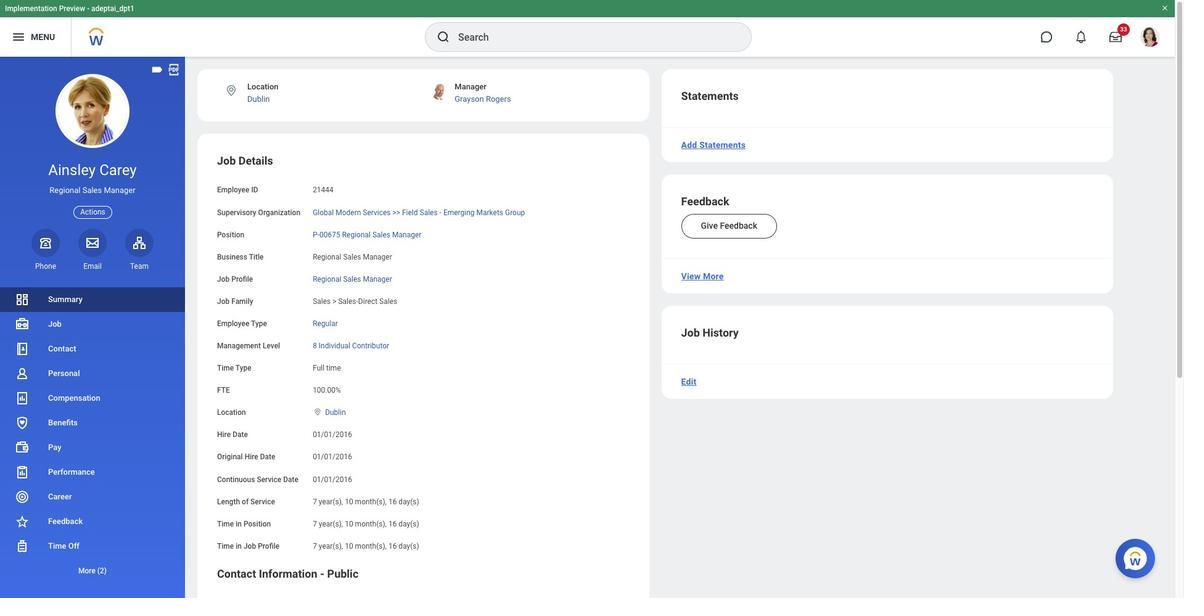 Task type: describe. For each thing, give the bounding box(es) containing it.
search image
[[436, 30, 451, 44]]

dublin inside job details group
[[325, 408, 346, 417]]

pay
[[48, 443, 61, 452]]

0 vertical spatial feedback
[[681, 195, 729, 208]]

sales > sales-direct sales
[[313, 297, 397, 306]]

contact information - public
[[217, 567, 358, 580]]

add statements button
[[676, 133, 751, 157]]

notifications large image
[[1075, 31, 1087, 43]]

21444
[[313, 186, 334, 195]]

time off image
[[15, 539, 30, 554]]

phone image
[[37, 235, 54, 250]]

contact information - public button
[[217, 567, 358, 580]]

edit
[[681, 377, 697, 387]]

length
[[217, 497, 240, 506]]

date for service
[[283, 475, 298, 484]]

regional inside regional sales manager link
[[313, 275, 341, 284]]

7 for length of service
[[313, 497, 317, 506]]

original
[[217, 453, 243, 462]]

>
[[333, 297, 336, 306]]

location image
[[313, 408, 323, 416]]

7 year(s), 10 month(s), 16 day(s) for length of service
[[313, 497, 419, 506]]

employee for employee id
[[217, 186, 249, 195]]

implementation preview -   adeptai_dpt1
[[5, 4, 134, 13]]

management level
[[217, 342, 280, 350]]

- inside job details group
[[439, 208, 442, 217]]

month(s), for time in position
[[355, 520, 387, 528]]

grayson
[[455, 95, 484, 104]]

grayson rogers link
[[455, 95, 511, 104]]

feedback inside the navigation pane region
[[48, 517, 83, 526]]

regional inside p-00675 regional sales manager link
[[342, 230, 371, 239]]

regional sales manager link
[[313, 272, 392, 284]]

33 button
[[1102, 23, 1130, 51]]

- for adeptai_dpt1
[[87, 4, 89, 13]]

more (2) button
[[0, 564, 185, 578]]

p-00675 regional sales manager link
[[313, 228, 421, 239]]

time for time in position
[[217, 520, 234, 528]]

contact for contact information - public
[[217, 567, 256, 580]]

manager up direct
[[363, 275, 392, 284]]

manager grayson rogers
[[455, 82, 511, 104]]

manager inside the navigation pane region
[[104, 186, 135, 195]]

actions button
[[74, 206, 112, 219]]

01/01/2016 for continuous service date
[[313, 475, 352, 484]]

job details group
[[217, 154, 629, 552]]

in for position
[[236, 520, 242, 528]]

implementation
[[5, 4, 57, 13]]

menu
[[31, 32, 55, 42]]

continuous
[[217, 475, 255, 484]]

8 individual contributor link
[[313, 339, 389, 350]]

pay link
[[0, 435, 185, 460]]

time for time type
[[217, 364, 234, 373]]

(2)
[[97, 567, 107, 575]]

more (2) button
[[0, 559, 185, 583]]

day(s) for time in job profile
[[399, 542, 419, 551]]

close environment banner image
[[1161, 4, 1169, 12]]

employee id element
[[313, 179, 334, 195]]

16 for time in position
[[388, 520, 397, 528]]

phone button
[[31, 229, 60, 271]]

direct
[[358, 297, 378, 306]]

length of service
[[217, 497, 275, 506]]

contact link
[[0, 337, 185, 361]]

full
[[313, 364, 324, 373]]

job family element
[[313, 290, 397, 306]]

of
[[242, 497, 249, 506]]

summary link
[[0, 287, 185, 312]]

day(s) for time in position
[[399, 520, 419, 528]]

time
[[326, 364, 341, 373]]

rogers
[[486, 95, 511, 104]]

0 horizontal spatial profile
[[231, 275, 253, 284]]

0 vertical spatial statements
[[681, 89, 739, 102]]

more inside dropdown button
[[78, 567, 95, 575]]

statements inside add statements button
[[699, 140, 746, 150]]

type for employee type
[[251, 319, 267, 328]]

employee type
[[217, 319, 267, 328]]

contact for contact
[[48, 344, 76, 353]]

dublin inside location dublin
[[247, 95, 270, 104]]

7 for time in job profile
[[313, 542, 317, 551]]

compensation link
[[0, 386, 185, 411]]

full time element
[[313, 361, 341, 373]]

10 for time in position
[[345, 520, 353, 528]]

summary
[[48, 295, 82, 304]]

view
[[681, 271, 701, 281]]

type for time type
[[235, 364, 251, 373]]

ainsley carey
[[48, 162, 137, 179]]

actions
[[80, 208, 105, 216]]

10 for length of service
[[345, 497, 353, 506]]

email
[[83, 262, 102, 271]]

details
[[239, 154, 273, 167]]

regional inside the navigation pane region
[[50, 186, 80, 195]]

title
[[249, 253, 264, 261]]

0 vertical spatial service
[[257, 475, 281, 484]]

personal link
[[0, 361, 185, 386]]

regular
[[313, 319, 338, 328]]

inbox large image
[[1109, 31, 1122, 43]]

sales down services
[[372, 230, 390, 239]]

hire date element
[[313, 423, 352, 440]]

manager inside manager grayson rogers
[[455, 82, 486, 91]]

time in job profile element
[[313, 535, 419, 551]]

10 for time in job profile
[[345, 542, 353, 551]]

carey
[[99, 162, 137, 179]]

give
[[701, 221, 718, 231]]

job image
[[15, 317, 30, 332]]

job for job details
[[217, 154, 236, 167]]

length of service element
[[313, 490, 419, 507]]

performance image
[[15, 465, 30, 480]]

job for job
[[48, 319, 62, 329]]

field
[[402, 208, 418, 217]]

fte
[[217, 386, 230, 395]]

view printable version (pdf) image
[[167, 63, 181, 76]]

adeptai_dpt1
[[91, 4, 134, 13]]

edit button
[[676, 369, 702, 394]]

00675
[[319, 230, 340, 239]]

individual
[[319, 342, 350, 350]]

level
[[263, 342, 280, 350]]

employee id
[[217, 186, 258, 195]]

16 for length of service
[[388, 497, 397, 506]]

sales left >
[[313, 297, 331, 306]]

phone ainsley carey element
[[31, 261, 60, 271]]

phone
[[35, 262, 56, 271]]

continuous service date
[[217, 475, 298, 484]]

8
[[313, 342, 317, 350]]

time for time off
[[48, 541, 66, 551]]

full time
[[313, 364, 341, 373]]

33
[[1120, 26, 1127, 33]]

1 vertical spatial service
[[250, 497, 275, 506]]

preview
[[59, 4, 85, 13]]

01/01/2016 for original hire date
[[313, 453, 352, 462]]

p-
[[313, 230, 319, 239]]

global modern services >> field sales - emerging markets group link
[[313, 206, 525, 217]]

email ainsley carey element
[[78, 261, 107, 271]]

compensation
[[48, 393, 100, 403]]

navigation pane region
[[0, 57, 185, 598]]

month(s), for time in job profile
[[355, 542, 387, 551]]

supervisory organization
[[217, 208, 300, 217]]

0 vertical spatial dublin link
[[247, 95, 270, 104]]

give feedback
[[701, 221, 757, 231]]

benefits image
[[15, 416, 30, 430]]

id
[[251, 186, 258, 195]]

team
[[130, 262, 149, 271]]



Task type: vqa. For each thing, say whether or not it's contained in the screenshot.


Task type: locate. For each thing, give the bounding box(es) containing it.
original hire date element
[[313, 446, 352, 462]]

regular link
[[313, 317, 338, 328]]

markets
[[476, 208, 503, 217]]

tag image
[[150, 63, 164, 76]]

manager down p-00675 regional sales manager
[[363, 253, 392, 261]]

regional sales manager for regional sales manager link
[[313, 275, 392, 284]]

contact up the personal
[[48, 344, 76, 353]]

statements up add statements button
[[681, 89, 739, 102]]

year(s), up public
[[319, 542, 343, 551]]

1 vertical spatial 7 year(s), 10 month(s), 16 day(s)
[[313, 520, 419, 528]]

0 vertical spatial type
[[251, 319, 267, 328]]

16 inside time in position element
[[388, 520, 397, 528]]

business title
[[217, 253, 264, 261]]

group
[[505, 208, 525, 217]]

regional
[[50, 186, 80, 195], [342, 230, 371, 239], [313, 253, 341, 261], [313, 275, 341, 284]]

2 vertical spatial month(s),
[[355, 542, 387, 551]]

2 vertical spatial 10
[[345, 542, 353, 551]]

team ainsley carey element
[[125, 261, 154, 271]]

0 horizontal spatial more
[[78, 567, 95, 575]]

career link
[[0, 485, 185, 509]]

view more
[[681, 271, 724, 281]]

0 vertical spatial profile
[[231, 275, 253, 284]]

sales up regional sales manager link
[[343, 253, 361, 261]]

position up business
[[217, 230, 244, 239]]

time type
[[217, 364, 251, 373]]

year(s), for time in job profile
[[319, 542, 343, 551]]

10 inside time in position element
[[345, 520, 353, 528]]

business
[[217, 253, 247, 261]]

list
[[0, 287, 185, 583]]

profile up family
[[231, 275, 253, 284]]

dublin link right location icon
[[325, 406, 346, 417]]

regional sales manager down ainsley carey
[[50, 186, 135, 195]]

profile logan mcneil image
[[1140, 27, 1160, 49]]

original hire date
[[217, 453, 275, 462]]

location dublin
[[247, 82, 278, 104]]

1 10 from the top
[[345, 497, 353, 506]]

0 vertical spatial -
[[87, 4, 89, 13]]

7 year(s), 10 month(s), 16 day(s) for time in job profile
[[313, 542, 419, 551]]

0 vertical spatial 10
[[345, 497, 353, 506]]

more right the view
[[703, 271, 724, 281]]

day(s) inside time in position element
[[399, 520, 419, 528]]

- inside menu banner
[[87, 4, 89, 13]]

supervisory
[[217, 208, 256, 217]]

day(s) up time in position element
[[399, 497, 419, 506]]

2 vertical spatial year(s),
[[319, 542, 343, 551]]

job inside list
[[48, 319, 62, 329]]

in
[[236, 520, 242, 528], [236, 542, 242, 551]]

1 vertical spatial position
[[244, 520, 271, 528]]

1 vertical spatial date
[[260, 453, 275, 462]]

month(s), down time in position element
[[355, 542, 387, 551]]

feedback right the give
[[720, 221, 757, 231]]

- left emerging
[[439, 208, 442, 217]]

feedback up the give
[[681, 195, 729, 208]]

year(s), for time in position
[[319, 520, 343, 528]]

sales right field
[[420, 208, 438, 217]]

more left the (2)
[[78, 567, 95, 575]]

year(s), up time in job profile element
[[319, 520, 343, 528]]

type up management level
[[251, 319, 267, 328]]

1 vertical spatial day(s)
[[399, 520, 419, 528]]

regional sales manager up "job family" element
[[313, 275, 392, 284]]

2 vertical spatial feedback
[[48, 517, 83, 526]]

01/01/2016
[[313, 431, 352, 439], [313, 453, 352, 462], [313, 475, 352, 484]]

employee left id
[[217, 186, 249, 195]]

contact inside the navigation pane region
[[48, 344, 76, 353]]

16 for time in job profile
[[388, 542, 397, 551]]

modern
[[336, 208, 361, 217]]

location up hire date at the left of the page
[[217, 408, 246, 417]]

feedback inside button
[[720, 221, 757, 231]]

2 horizontal spatial -
[[439, 208, 442, 217]]

1 vertical spatial statements
[[699, 140, 746, 150]]

job down summary
[[48, 319, 62, 329]]

regional down ainsley
[[50, 186, 80, 195]]

contact
[[48, 344, 76, 353], [217, 567, 256, 580]]

1 horizontal spatial -
[[320, 567, 324, 580]]

1 horizontal spatial dublin
[[325, 408, 346, 417]]

0 vertical spatial in
[[236, 520, 242, 528]]

feedback link
[[0, 509, 185, 534]]

sales inside the navigation pane region
[[82, 186, 102, 195]]

sales
[[82, 186, 102, 195], [420, 208, 438, 217], [372, 230, 390, 239], [343, 253, 361, 261], [343, 275, 361, 284], [313, 297, 331, 306], [379, 297, 397, 306]]

0 horizontal spatial hire
[[217, 431, 231, 439]]

job left family
[[217, 297, 230, 306]]

0 vertical spatial more
[[703, 271, 724, 281]]

regional sales manager up regional sales manager link
[[313, 253, 392, 261]]

16 inside time in job profile element
[[388, 542, 397, 551]]

employee down job family
[[217, 319, 249, 328]]

0 vertical spatial 16
[[388, 497, 397, 506]]

month(s),
[[355, 497, 387, 506], [355, 520, 387, 528], [355, 542, 387, 551]]

2 16 from the top
[[388, 520, 397, 528]]

10
[[345, 497, 353, 506], [345, 520, 353, 528], [345, 542, 353, 551]]

0 vertical spatial hire
[[217, 431, 231, 439]]

1 horizontal spatial date
[[260, 453, 275, 462]]

email button
[[78, 229, 107, 271]]

10 up time in job profile element
[[345, 520, 353, 528]]

1 vertical spatial employee
[[217, 319, 249, 328]]

dublin link
[[247, 95, 270, 104], [325, 406, 346, 417]]

in for job
[[236, 542, 242, 551]]

1 7 year(s), 10 month(s), 16 day(s) from the top
[[313, 497, 419, 506]]

service right the of
[[250, 497, 275, 506]]

7 year(s), 10 month(s), 16 day(s) up time in position element
[[313, 497, 419, 506]]

1 horizontal spatial dublin link
[[325, 406, 346, 417]]

compensation image
[[15, 391, 30, 406]]

01/01/2016 up original hire date element
[[313, 431, 352, 439]]

7 inside length of service element
[[313, 497, 317, 506]]

date up continuous service date
[[260, 453, 275, 462]]

10 up public
[[345, 542, 353, 551]]

manager inside business title element
[[363, 253, 392, 261]]

job for job family
[[217, 297, 230, 306]]

manager
[[455, 82, 486, 91], [104, 186, 135, 195], [392, 230, 421, 239], [363, 253, 392, 261], [363, 275, 392, 284]]

time up fte
[[217, 364, 234, 373]]

2 vertical spatial day(s)
[[399, 542, 419, 551]]

1 vertical spatial -
[[439, 208, 442, 217]]

time down length
[[217, 520, 234, 528]]

2 in from the top
[[236, 542, 242, 551]]

time in position element
[[313, 512, 419, 529]]

0 horizontal spatial contact
[[48, 344, 76, 353]]

0 vertical spatial 01/01/2016
[[313, 431, 352, 439]]

1 horizontal spatial profile
[[258, 542, 279, 551]]

regional up >
[[313, 275, 341, 284]]

3 day(s) from the top
[[399, 542, 419, 551]]

job details button
[[217, 154, 273, 167]]

day(s) for length of service
[[399, 497, 419, 506]]

0 horizontal spatial dublin
[[247, 95, 270, 104]]

justify image
[[11, 30, 26, 44]]

job
[[217, 154, 236, 167], [217, 275, 230, 284], [217, 297, 230, 306], [48, 319, 62, 329], [681, 326, 700, 339], [244, 542, 256, 551]]

7
[[313, 497, 317, 506], [313, 520, 317, 528], [313, 542, 317, 551]]

- left public
[[320, 567, 324, 580]]

view team image
[[132, 235, 147, 250]]

regional down the 00675
[[313, 253, 341, 261]]

1 vertical spatial dublin link
[[325, 406, 346, 417]]

summary image
[[15, 292, 30, 307]]

0 horizontal spatial -
[[87, 4, 89, 13]]

time inside the navigation pane region
[[48, 541, 66, 551]]

year(s),
[[319, 497, 343, 506], [319, 520, 343, 528], [319, 542, 343, 551]]

month(s), up time in job profile element
[[355, 520, 387, 528]]

job family
[[217, 297, 253, 306]]

year(s), down continuous service date element
[[319, 497, 343, 506]]

2 vertical spatial 01/01/2016
[[313, 475, 352, 484]]

3 year(s), from the top
[[319, 542, 343, 551]]

time in position
[[217, 520, 271, 528]]

job link
[[0, 312, 185, 337]]

3 01/01/2016 from the top
[[313, 475, 352, 484]]

2 vertical spatial date
[[283, 475, 298, 484]]

job down business
[[217, 275, 230, 284]]

month(s), inside time in position element
[[355, 520, 387, 528]]

0 vertical spatial position
[[217, 230, 244, 239]]

personal image
[[15, 366, 30, 381]]

organization
[[258, 208, 300, 217]]

profile
[[231, 275, 253, 284], [258, 542, 279, 551]]

1 vertical spatial 16
[[388, 520, 397, 528]]

in down length of service
[[236, 520, 242, 528]]

location image
[[224, 84, 238, 97]]

month(s), inside length of service element
[[355, 497, 387, 506]]

career image
[[15, 490, 30, 504]]

performance link
[[0, 460, 185, 485]]

job left history
[[681, 326, 700, 339]]

2 vertical spatial 16
[[388, 542, 397, 551]]

1 vertical spatial 01/01/2016
[[313, 453, 352, 462]]

dublin right location image at the top left of the page
[[247, 95, 270, 104]]

1 vertical spatial feedback
[[720, 221, 757, 231]]

0 vertical spatial location
[[247, 82, 278, 91]]

dublin link right location image at the top left of the page
[[247, 95, 270, 104]]

pay image
[[15, 440, 30, 455]]

0 vertical spatial year(s),
[[319, 497, 343, 506]]

p-00675 regional sales manager
[[313, 230, 421, 239]]

date left continuous service date element
[[283, 475, 298, 484]]

job history
[[681, 326, 739, 339]]

2 7 from the top
[[313, 520, 317, 528]]

job left details
[[217, 154, 236, 167]]

7 year(s), 10 month(s), 16 day(s) down time in position element
[[313, 542, 419, 551]]

month(s), up time in position element
[[355, 497, 387, 506]]

time in job profile
[[217, 542, 279, 551]]

position up time in job profile
[[244, 520, 271, 528]]

year(s), inside length of service element
[[319, 497, 343, 506]]

fte element
[[313, 379, 341, 395]]

0 vertical spatial month(s),
[[355, 497, 387, 506]]

0 vertical spatial day(s)
[[399, 497, 419, 506]]

hire up original
[[217, 431, 231, 439]]

manager up grayson
[[455, 82, 486, 91]]

date up original hire date
[[233, 431, 248, 439]]

time left off
[[48, 541, 66, 551]]

position
[[217, 230, 244, 239], [244, 520, 271, 528]]

family
[[231, 297, 253, 306]]

16
[[388, 497, 397, 506], [388, 520, 397, 528], [388, 542, 397, 551]]

2 day(s) from the top
[[399, 520, 419, 528]]

list containing summary
[[0, 287, 185, 583]]

emerging
[[443, 208, 475, 217]]

feedback up time off
[[48, 517, 83, 526]]

0 vertical spatial regional sales manager
[[50, 186, 135, 195]]

1 vertical spatial hire
[[245, 453, 258, 462]]

employee for employee type
[[217, 319, 249, 328]]

16 up time in position element
[[388, 497, 397, 506]]

2 horizontal spatial date
[[283, 475, 298, 484]]

16 down time in position element
[[388, 542, 397, 551]]

information
[[259, 567, 317, 580]]

1 vertical spatial more
[[78, 567, 95, 575]]

day(s) down time in position element
[[399, 542, 419, 551]]

0 vertical spatial contact
[[48, 344, 76, 353]]

regional up business title element
[[342, 230, 371, 239]]

2 7 year(s), 10 month(s), 16 day(s) from the top
[[313, 520, 419, 528]]

regional sales manager
[[50, 186, 135, 195], [313, 253, 392, 261], [313, 275, 392, 284]]

location
[[247, 82, 278, 91], [217, 408, 246, 417]]

7 inside time in job profile element
[[313, 542, 317, 551]]

type down management
[[235, 364, 251, 373]]

management
[[217, 342, 261, 350]]

service down original hire date
[[257, 475, 281, 484]]

1 horizontal spatial more
[[703, 271, 724, 281]]

job down time in position
[[244, 542, 256, 551]]

year(s), inside time in job profile element
[[319, 542, 343, 551]]

day(s)
[[399, 497, 419, 506], [399, 520, 419, 528], [399, 542, 419, 551]]

year(s), inside time in position element
[[319, 520, 343, 528]]

job for job profile
[[217, 275, 230, 284]]

1 vertical spatial location
[[217, 408, 246, 417]]

1 vertical spatial type
[[235, 364, 251, 373]]

regional sales manager inside the navigation pane region
[[50, 186, 135, 195]]

1 vertical spatial month(s),
[[355, 520, 387, 528]]

16 up time in job profile element
[[388, 520, 397, 528]]

mail image
[[85, 235, 100, 250]]

7 year(s), 10 month(s), 16 day(s) for time in position
[[313, 520, 419, 528]]

feedback
[[681, 195, 729, 208], [720, 221, 757, 231], [48, 517, 83, 526]]

career
[[48, 492, 72, 501]]

16 inside length of service element
[[388, 497, 397, 506]]

7 for time in position
[[313, 520, 317, 528]]

sales inside business title element
[[343, 253, 361, 261]]

3 7 year(s), 10 month(s), 16 day(s) from the top
[[313, 542, 419, 551]]

dublin right location icon
[[325, 408, 346, 417]]

location for location
[[217, 408, 246, 417]]

1 01/01/2016 from the top
[[313, 431, 352, 439]]

0 vertical spatial 7 year(s), 10 month(s), 16 day(s)
[[313, 497, 419, 506]]

location right location image at the top left of the page
[[247, 82, 278, 91]]

1 employee from the top
[[217, 186, 249, 195]]

2 10 from the top
[[345, 520, 353, 528]]

1 horizontal spatial hire
[[245, 453, 258, 462]]

sales-
[[338, 297, 358, 306]]

manager down field
[[392, 230, 421, 239]]

0 vertical spatial date
[[233, 431, 248, 439]]

1 vertical spatial dublin
[[325, 408, 346, 417]]

1 16 from the top
[[388, 497, 397, 506]]

1 vertical spatial year(s),
[[319, 520, 343, 528]]

8 individual contributor
[[313, 342, 389, 350]]

01/01/2016 for hire date
[[313, 431, 352, 439]]

view more button
[[676, 264, 729, 289]]

year(s), for length of service
[[319, 497, 343, 506]]

1 vertical spatial profile
[[258, 542, 279, 551]]

profile down time in position
[[258, 542, 279, 551]]

global
[[313, 208, 334, 217]]

sales up "job family" element
[[343, 275, 361, 284]]

sales right direct
[[379, 297, 397, 306]]

ainsley
[[48, 162, 96, 179]]

global modern services >> field sales - emerging markets group
[[313, 208, 525, 217]]

manager down carey
[[104, 186, 135, 195]]

day(s) inside time in job profile element
[[399, 542, 419, 551]]

month(s), inside time in job profile element
[[355, 542, 387, 551]]

continuous service date element
[[313, 468, 352, 484]]

statements
[[681, 89, 739, 102], [699, 140, 746, 150]]

10 inside time in job profile element
[[345, 542, 353, 551]]

day(s) up time in job profile element
[[399, 520, 419, 528]]

2 employee from the top
[[217, 319, 249, 328]]

job for job history
[[681, 326, 700, 339]]

menu banner
[[0, 0, 1175, 57]]

statements right add
[[699, 140, 746, 150]]

2 vertical spatial regional sales manager
[[313, 275, 392, 284]]

history
[[703, 326, 739, 339]]

1 month(s), from the top
[[355, 497, 387, 506]]

contact down time in job profile
[[217, 567, 256, 580]]

1 vertical spatial regional sales manager
[[313, 253, 392, 261]]

time for time in job profile
[[217, 542, 234, 551]]

add
[[681, 140, 697, 150]]

0 horizontal spatial date
[[233, 431, 248, 439]]

2 01/01/2016 from the top
[[313, 453, 352, 462]]

1 vertical spatial 7
[[313, 520, 317, 528]]

Search Workday  search field
[[458, 23, 726, 51]]

public
[[327, 567, 358, 580]]

1 year(s), from the top
[[319, 497, 343, 506]]

location for location dublin
[[247, 82, 278, 91]]

1 vertical spatial contact
[[217, 567, 256, 580]]

0 vertical spatial 7
[[313, 497, 317, 506]]

3 month(s), from the top
[[355, 542, 387, 551]]

7 year(s), 10 month(s), 16 day(s) up time in job profile element
[[313, 520, 419, 528]]

contact image
[[15, 342, 30, 356]]

- for public
[[320, 567, 324, 580]]

2 month(s), from the top
[[355, 520, 387, 528]]

regional sales manager for business title element
[[313, 253, 392, 261]]

day(s) inside length of service element
[[399, 497, 419, 506]]

regional inside business title element
[[313, 253, 341, 261]]

location inside job details group
[[217, 408, 246, 417]]

01/01/2016 down original hire date element
[[313, 475, 352, 484]]

1 in from the top
[[236, 520, 242, 528]]

job profile
[[217, 275, 253, 284]]

job details
[[217, 154, 273, 167]]

1 vertical spatial 10
[[345, 520, 353, 528]]

2 vertical spatial -
[[320, 567, 324, 580]]

month(s), for length of service
[[355, 497, 387, 506]]

type
[[251, 319, 267, 328], [235, 364, 251, 373]]

1 day(s) from the top
[[399, 497, 419, 506]]

2 vertical spatial 7 year(s), 10 month(s), 16 day(s)
[[313, 542, 419, 551]]

business title element
[[313, 245, 392, 262]]

add statements
[[681, 140, 746, 150]]

2 year(s), from the top
[[319, 520, 343, 528]]

>>
[[393, 208, 400, 217]]

01/01/2016 up continuous service date element
[[313, 453, 352, 462]]

sales down ainsley carey
[[82, 186, 102, 195]]

0 vertical spatial dublin
[[247, 95, 270, 104]]

benefits
[[48, 418, 78, 427]]

0 vertical spatial employee
[[217, 186, 249, 195]]

- right preview
[[87, 4, 89, 13]]

hire right original
[[245, 453, 258, 462]]

3 16 from the top
[[388, 542, 397, 551]]

hire date
[[217, 431, 248, 439]]

time off link
[[0, 534, 185, 559]]

7 inside time in position element
[[313, 520, 317, 528]]

0 horizontal spatial location
[[217, 408, 246, 417]]

3 7 from the top
[[313, 542, 317, 551]]

1 vertical spatial in
[[236, 542, 242, 551]]

time down time in position
[[217, 542, 234, 551]]

in down time in position
[[236, 542, 242, 551]]

feedback image
[[15, 514, 30, 529]]

0 horizontal spatial dublin link
[[247, 95, 270, 104]]

10 inside length of service element
[[345, 497, 353, 506]]

off
[[68, 541, 80, 551]]

2 vertical spatial 7
[[313, 542, 317, 551]]

time off
[[48, 541, 80, 551]]

menu button
[[0, 17, 71, 57]]

10 up time in position element
[[345, 497, 353, 506]]

3 10 from the top
[[345, 542, 353, 551]]

1 7 from the top
[[313, 497, 317, 506]]

1 horizontal spatial location
[[247, 82, 278, 91]]

date for hire
[[260, 453, 275, 462]]

1 horizontal spatial contact
[[217, 567, 256, 580]]



